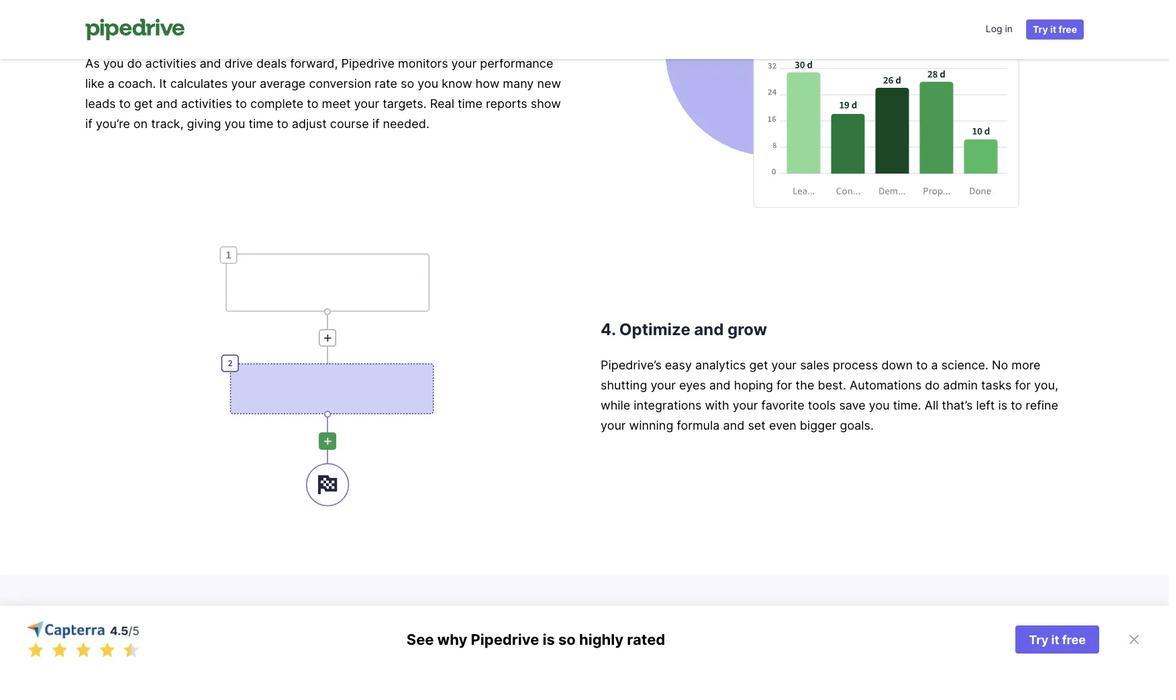 Task type: describe. For each thing, give the bounding box(es) containing it.
more
[[1012, 358, 1041, 372]]

0 vertical spatial try it free button
[[1026, 19, 1084, 40]]

course
[[330, 116, 369, 131]]

new
[[537, 76, 561, 91]]

time.
[[893, 398, 921, 413]]

3. track progress towards goals
[[85, 17, 337, 37]]

your up the
[[772, 358, 797, 372]]

wes f. image
[[85, 629, 117, 661]]

4. optimize and grow
[[601, 319, 767, 339]]

3.
[[85, 17, 100, 37]]

bigger
[[800, 418, 837, 433]]

targets.
[[383, 96, 427, 111]]

process
[[833, 358, 878, 372]]

you inside pipedrive's easy analytics get your sales process down to a science. no more shutting your eyes and hoping for the best. automations do admin tasks for you, while integrations with your favorite tools save you time. all that's left is to refine your winning formula and set even bigger goals.
[[869, 398, 890, 413]]

justin
[[640, 639, 668, 651]]

on
[[133, 116, 148, 131]]

so inside the as you do activities and drive deals forward, pipedrive monitors your performance like a coach. it calculates your average conversion rate so you know how many new leads to get and activities to complete to meet your targets. real time reports show if you're on track, giving you time to adjust course if needed.
[[401, 76, 414, 91]]

in
[[1005, 23, 1013, 35]]

and down analytics
[[709, 378, 731, 393]]

2 for from the left
[[1015, 378, 1031, 393]]

f.
[[146, 639, 154, 651]]

log
[[986, 23, 1002, 35]]

justin m.
[[640, 639, 682, 651]]

with
[[705, 398, 729, 413]]

a inside the as you do activities and drive deals forward, pipedrive monitors your performance like a coach. it calculates your average conversion rate so you know how many new leads to get and activities to complete to meet your targets. real time reports show if you're on track, giving you time to adjust course if needed.
[[108, 76, 115, 91]]

winning
[[629, 418, 673, 433]]

while
[[601, 398, 630, 413]]

rate
[[375, 76, 397, 91]]

your up integrations
[[651, 378, 676, 393]]

deals
[[256, 56, 287, 70]]

your up know
[[451, 56, 477, 70]]

your down while
[[601, 418, 626, 433]]

average
[[260, 76, 306, 91]]

see
[[407, 631, 434, 649]]

leads
[[85, 96, 116, 111]]

you right the giving
[[225, 116, 245, 131]]

1 if from the left
[[85, 116, 92, 131]]

to down "complete"
[[277, 116, 288, 131]]

refine
[[1026, 398, 1058, 413]]

0 horizontal spatial is
[[543, 631, 555, 649]]

progress
[[152, 17, 222, 37]]

admin
[[943, 378, 978, 393]]

reports
[[486, 96, 527, 111]]

track,
[[151, 116, 184, 131]]

shutting
[[601, 378, 647, 393]]

easy
[[665, 358, 692, 372]]

to up adjust on the left
[[307, 96, 318, 111]]

log in link
[[986, 19, 1013, 40]]

complete
[[250, 96, 303, 111]]

meet
[[322, 96, 351, 111]]

towards
[[226, 17, 290, 37]]

giving
[[187, 116, 221, 131]]

log in
[[986, 23, 1013, 35]]

hoping
[[734, 378, 773, 393]]

justin m. image
[[601, 629, 633, 661]]

down
[[882, 358, 913, 372]]

know
[[442, 76, 472, 91]]

4.
[[601, 319, 616, 339]]

science.
[[941, 358, 989, 372]]

m.
[[670, 639, 682, 651]]

optimize
[[619, 319, 690, 339]]

and up calculates
[[200, 56, 221, 70]]

you're
[[96, 116, 130, 131]]

your down drive on the left top of the page
[[231, 76, 256, 91]]

rated
[[627, 631, 665, 649]]

1 vertical spatial pipedrive
[[471, 631, 539, 649]]

1 for from the left
[[777, 378, 792, 393]]

is inside pipedrive's easy analytics get your sales process down to a science. no more shutting your eyes and hoping for the best. automations do admin tasks for you, while integrations with your favorite tools save you time. all that's left is to refine your winning formula and set even bigger goals.
[[998, 398, 1007, 413]]

the
[[796, 378, 814, 393]]

needed.
[[383, 116, 429, 131]]

pipedrive's
[[601, 358, 662, 372]]

set
[[748, 418, 766, 433]]

left
[[976, 398, 995, 413]]

try for bottom try it free "button"
[[1029, 633, 1049, 648]]

even
[[769, 418, 797, 433]]

track
[[104, 17, 148, 37]]

it
[[159, 76, 167, 91]]

get inside pipedrive's easy analytics get your sales process down to a science. no more shutting your eyes and hoping for the best. automations do admin tasks for you, while integrations with your favorite tools save you time. all that's left is to refine your winning formula and set even bigger goals.
[[749, 358, 768, 372]]

as you do activities and drive deals forward, pipedrive monitors your performance like a coach. it calculates your average conversion rate so you know how many new leads to get and activities to complete to meet your targets. real time reports show if you're on track, giving you time to adjust course if needed.
[[85, 56, 561, 131]]

to left the refine
[[1011, 398, 1022, 413]]

conversion
[[309, 76, 371, 91]]

analytics
[[695, 358, 746, 372]]



Task type: vqa. For each thing, say whether or not it's contained in the screenshot.
the right Get
yes



Task type: locate. For each thing, give the bounding box(es) containing it.
forward,
[[290, 56, 338, 70]]

if down leads
[[85, 116, 92, 131]]

your down hoping
[[733, 398, 758, 413]]

0 vertical spatial free
[[1059, 24, 1077, 35]]

1 horizontal spatial time
[[458, 96, 483, 111]]

2 if from the left
[[372, 116, 380, 131]]

your
[[451, 56, 477, 70], [231, 76, 256, 91], [354, 96, 379, 111], [772, 358, 797, 372], [651, 378, 676, 393], [733, 398, 758, 413], [601, 418, 626, 433]]

see why pipedrive is so highly rated
[[407, 631, 665, 649]]

1 horizontal spatial is
[[998, 398, 1007, 413]]

0 vertical spatial do
[[127, 56, 142, 70]]

try it free for the topmost try it free "button"
[[1033, 24, 1077, 35]]

1 horizontal spatial so
[[558, 631, 576, 649]]

do inside the as you do activities and drive deals forward, pipedrive monitors your performance like a coach. it calculates your average conversion rate so you know how many new leads to get and activities to complete to meet your targets. real time reports show if you're on track, giving you time to adjust course if needed.
[[127, 56, 142, 70]]

1 horizontal spatial do
[[925, 378, 940, 393]]

all
[[925, 398, 939, 413]]

so up targets.
[[401, 76, 414, 91]]

0 horizontal spatial pipedrive
[[341, 56, 395, 70]]

1 vertical spatial a
[[931, 358, 938, 372]]

is
[[998, 398, 1007, 413], [543, 631, 555, 649]]

1 horizontal spatial get
[[749, 358, 768, 372]]

1 vertical spatial activities
[[181, 96, 232, 111]]

for up favorite at the bottom of the page
[[777, 378, 792, 393]]

monitors
[[398, 56, 448, 70]]

try it free
[[1033, 24, 1077, 35], [1029, 633, 1086, 648]]

activities up it
[[145, 56, 196, 70]]

pipedrive's easy analytics get your sales process down to a science. no more shutting your eyes and hoping for the best. automations do admin tasks for you, while integrations with your favorite tools save you time. all that's left is to refine your winning formula and set even bigger goals.
[[601, 358, 1058, 433]]

tools
[[808, 398, 836, 413]]

0 horizontal spatial time
[[249, 116, 273, 131]]

time down know
[[458, 96, 483, 111]]

wes
[[124, 639, 144, 651]]

1 vertical spatial is
[[543, 631, 555, 649]]

show
[[531, 96, 561, 111]]

0 vertical spatial time
[[458, 96, 483, 111]]

1 vertical spatial try
[[1029, 633, 1049, 648]]

sales
[[800, 358, 829, 372]]

0 horizontal spatial for
[[777, 378, 792, 393]]

get inside the as you do activities and drive deals forward, pipedrive monitors your performance like a coach. it calculates your average conversion rate so you know how many new leads to get and activities to complete to meet your targets. real time reports show if you're on track, giving you time to adjust course if needed.
[[134, 96, 153, 111]]

calculates
[[170, 76, 228, 91]]

you down automations
[[869, 398, 890, 413]]

best.
[[818, 378, 846, 393]]

so
[[401, 76, 414, 91], [558, 631, 576, 649]]

free left xs icon
[[1062, 633, 1086, 648]]

free right "in"
[[1059, 24, 1077, 35]]

0 vertical spatial so
[[401, 76, 414, 91]]

1 vertical spatial try it free button
[[1016, 626, 1099, 654]]

0 vertical spatial try
[[1033, 24, 1048, 35]]

and up analytics
[[694, 319, 724, 339]]

1 vertical spatial it
[[1051, 633, 1059, 648]]

0 vertical spatial a
[[108, 76, 115, 91]]

your up course
[[354, 96, 379, 111]]

0 vertical spatial activities
[[145, 56, 196, 70]]

do
[[127, 56, 142, 70], [925, 378, 940, 393]]

it for bottom try it free "button"
[[1051, 633, 1059, 648]]

try
[[1033, 24, 1048, 35], [1029, 633, 1049, 648]]

try it free button
[[1026, 19, 1084, 40], [1016, 626, 1099, 654]]

1 vertical spatial free
[[1062, 633, 1086, 648]]

as
[[85, 56, 100, 70]]

do up coach.
[[127, 56, 142, 70]]

so left highly
[[558, 631, 576, 649]]

coach.
[[118, 76, 156, 91]]

0 horizontal spatial if
[[85, 116, 92, 131]]

adjust
[[292, 116, 327, 131]]

for
[[777, 378, 792, 393], [1015, 378, 1031, 393]]

activities up the giving
[[181, 96, 232, 111]]

eyes
[[679, 378, 706, 393]]

1 vertical spatial so
[[558, 631, 576, 649]]

that's
[[942, 398, 973, 413]]

and left set at the right bottom of page
[[723, 418, 745, 433]]

1 horizontal spatial if
[[372, 116, 380, 131]]

free
[[1059, 24, 1077, 35], [1062, 633, 1086, 648]]

formula
[[677, 418, 720, 433]]

many
[[503, 76, 534, 91]]

you right as
[[103, 56, 124, 70]]

goals.
[[840, 418, 874, 433]]

pipedrive inside the as you do activities and drive deals forward, pipedrive monitors your performance like a coach. it calculates your average conversion rate so you know how many new leads to get and activities to complete to meet your targets. real time reports show if you're on track, giving you time to adjust course if needed.
[[341, 56, 395, 70]]

peter
[[382, 639, 407, 651]]

and
[[200, 56, 221, 70], [156, 96, 178, 111], [694, 319, 724, 339], [709, 378, 731, 393], [723, 418, 745, 433]]

grow
[[728, 319, 767, 339]]

try for the topmost try it free "button"
[[1033, 24, 1048, 35]]

1 vertical spatial get
[[749, 358, 768, 372]]

get
[[134, 96, 153, 111], [749, 358, 768, 372]]

0 vertical spatial is
[[998, 398, 1007, 413]]

0 horizontal spatial so
[[401, 76, 414, 91]]

time down "complete"
[[249, 116, 273, 131]]

a
[[108, 76, 115, 91], [931, 358, 938, 372]]

drive
[[225, 56, 253, 70]]

try it free for bottom try it free "button"
[[1029, 633, 1086, 648]]

0 vertical spatial it
[[1050, 24, 1057, 35]]

it
[[1050, 24, 1057, 35], [1051, 633, 1059, 648]]

1 horizontal spatial a
[[931, 358, 938, 372]]

0 vertical spatial pipedrive
[[341, 56, 395, 70]]

to right down at the right bottom of the page
[[916, 358, 928, 372]]

1 vertical spatial do
[[925, 378, 940, 393]]

activities
[[145, 56, 196, 70], [181, 96, 232, 111]]

automations
[[850, 378, 922, 393]]

why
[[437, 631, 467, 649]]

like
[[85, 76, 104, 91]]

for down more
[[1015, 378, 1031, 393]]

a left science.
[[931, 358, 938, 372]]

free for bottom try it free "button"
[[1062, 633, 1086, 648]]

to down coach.
[[119, 96, 131, 111]]

to
[[119, 96, 131, 111], [235, 96, 247, 111], [307, 96, 318, 111], [277, 116, 288, 131], [916, 358, 928, 372], [1011, 398, 1022, 413]]

1 vertical spatial try it free
[[1029, 633, 1086, 648]]

get up hoping
[[749, 358, 768, 372]]

pipedrive right why
[[471, 631, 539, 649]]

tasks
[[981, 378, 1012, 393]]

1 vertical spatial time
[[249, 116, 273, 131]]

1 horizontal spatial pipedrive
[[471, 631, 539, 649]]

a right like
[[108, 76, 115, 91]]

you
[[103, 56, 124, 70], [418, 76, 438, 91], [225, 116, 245, 131], [869, 398, 890, 413]]

get up on
[[134, 96, 153, 111]]

time
[[458, 96, 483, 111], [249, 116, 273, 131]]

pipedrive up 'rate'
[[341, 56, 395, 70]]

l.
[[409, 639, 417, 651]]

save
[[839, 398, 866, 413]]

highly
[[579, 631, 624, 649]]

it for the topmost try it free "button"
[[1050, 24, 1057, 35]]

do up all
[[925, 378, 940, 393]]

performance
[[480, 56, 553, 70]]

wes f.
[[124, 639, 154, 651]]

peter l.
[[382, 639, 417, 651]]

is right left
[[998, 398, 1007, 413]]

no
[[992, 358, 1008, 372]]

goals
[[294, 17, 337, 37]]

0 horizontal spatial do
[[127, 56, 142, 70]]

to left "complete"
[[235, 96, 247, 111]]

xs image
[[1126, 632, 1142, 648]]

0 vertical spatial get
[[134, 96, 153, 111]]

you,
[[1034, 378, 1058, 393]]

0 horizontal spatial a
[[108, 76, 115, 91]]

is left highly
[[543, 631, 555, 649]]

and up track,
[[156, 96, 178, 111]]

1 horizontal spatial for
[[1015, 378, 1031, 393]]

you down monitors
[[418, 76, 438, 91]]

if right course
[[372, 116, 380, 131]]

favorite
[[761, 398, 805, 413]]

a inside pipedrive's easy analytics get your sales process down to a science. no more shutting your eyes and hoping for the best. automations do admin tasks for you, while integrations with your favorite tools save you time. all that's left is to refine your winning formula and set even bigger goals.
[[931, 358, 938, 372]]

how
[[476, 76, 500, 91]]

integrations
[[634, 398, 702, 413]]

real
[[430, 96, 454, 111]]

do inside pipedrive's easy analytics get your sales process down to a science. no more shutting your eyes and hoping for the best. automations do admin tasks for you, while integrations with your favorite tools save you time. all that's left is to refine your winning formula and set even bigger goals.
[[925, 378, 940, 393]]

0 vertical spatial try it free
[[1033, 24, 1077, 35]]

free for the topmost try it free "button"
[[1059, 24, 1077, 35]]

0 horizontal spatial get
[[134, 96, 153, 111]]



